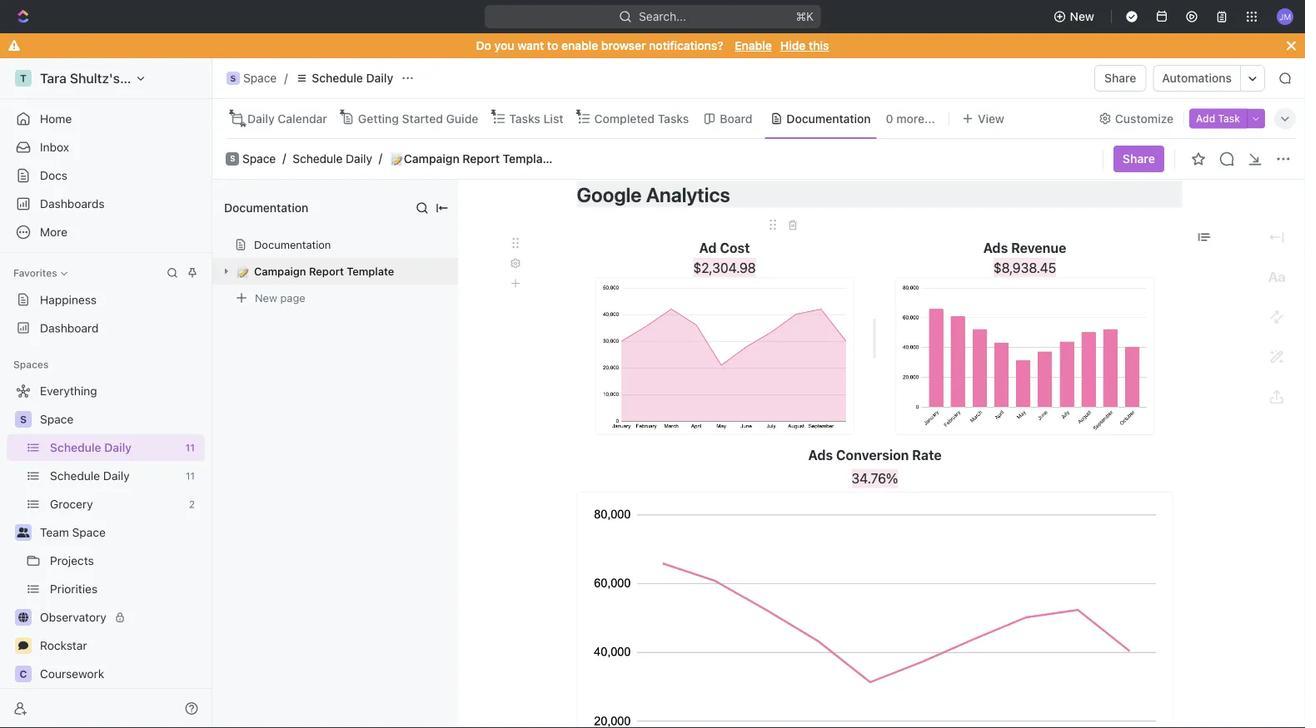 Task type: describe. For each thing, give the bounding box(es) containing it.
0 horizontal spatial space link
[[40, 407, 202, 433]]

0 vertical spatial campaign
[[404, 152, 460, 166]]

rockstar link
[[40, 633, 202, 660]]

completed
[[594, 112, 655, 125]]

new for new page
[[255, 292, 277, 304]]

schedule daily up 'getting'
[[312, 71, 393, 85]]

tasks inside completed tasks link
[[658, 112, 689, 125]]

hide
[[780, 39, 806, 52]]

share button
[[1095, 65, 1147, 92]]

tasks list
[[509, 112, 564, 125]]

completed tasks
[[594, 112, 689, 125]]

board
[[720, 112, 753, 125]]

team
[[40, 526, 69, 540]]

tasks list link
[[506, 107, 564, 130]]

started
[[402, 112, 443, 125]]

globe image
[[18, 613, 28, 623]]

add
[[1196, 113, 1216, 125]]

team space
[[40, 526, 106, 540]]

ad
[[699, 240, 717, 256]]

grocery
[[50, 498, 93, 512]]

notifications?
[[649, 39, 724, 52]]

user group image
[[17, 528, 30, 538]]

task
[[1218, 113, 1240, 125]]

tara shultz's workspace
[[40, 70, 192, 86]]

schedule daily down everything link
[[50, 441, 132, 455]]

automations
[[1163, 71, 1232, 85]]

$8,938.45
[[994, 260, 1057, 276]]

2 11 from the top
[[186, 471, 195, 482]]

guide
[[446, 112, 478, 125]]

c
[[20, 669, 27, 681]]

add task button
[[1190, 109, 1247, 129]]

t
[[20, 72, 27, 84]]

1 vertical spatial space, , element
[[15, 412, 32, 428]]

search...
[[639, 10, 686, 23]]

comment image
[[18, 641, 28, 651]]

0 vertical spatial 📝 campaign report template
[[389, 152, 554, 166]]

0 horizontal spatial template
[[347, 265, 394, 278]]

completed tasks link
[[591, 107, 689, 130]]

0 vertical spatial space link
[[242, 152, 276, 166]]

s for s
[[20, 414, 27, 426]]

everything
[[40, 384, 97, 398]]

tara
[[40, 70, 67, 86]]

getting
[[358, 112, 399, 125]]

$2,304.98
[[693, 260, 756, 276]]

google
[[577, 183, 642, 206]]

happiness
[[40, 293, 97, 307]]

getting started guide link
[[355, 107, 478, 130]]

0
[[886, 112, 894, 125]]

schedule daily up grocery
[[50, 469, 130, 483]]

tasks inside tasks list link
[[509, 112, 541, 125]]

0 horizontal spatial 📝
[[235, 265, 246, 278]]

dashboard
[[40, 322, 99, 335]]

tara shultz's workspace, , element
[[15, 70, 32, 87]]

everything link
[[7, 378, 202, 405]]

happiness link
[[7, 287, 205, 313]]

priorities
[[50, 583, 98, 596]]

s for s space /
[[230, 73, 236, 83]]

📝 button
[[234, 265, 254, 278]]

google analytics
[[577, 183, 1182, 206]]

ads revenue $8,938.45
[[983, 240, 1067, 276]]

coursework link
[[40, 661, 202, 688]]

observatory
[[40, 611, 106, 625]]

list
[[544, 112, 564, 125]]

coursework
[[40, 668, 104, 681]]

0 vertical spatial documentation
[[787, 112, 871, 125]]

0 vertical spatial space, , element
[[227, 72, 240, 85]]

0 vertical spatial template
[[503, 152, 554, 166]]

projects
[[50, 554, 94, 568]]

/
[[284, 71, 288, 85]]

inbox link
[[7, 134, 205, 161]]

jm button
[[1272, 3, 1299, 30]]

home
[[40, 112, 72, 126]]

new button
[[1047, 3, 1105, 30]]

more
[[40, 225, 68, 239]]

home link
[[7, 106, 205, 132]]

jm
[[1279, 11, 1291, 21]]

2
[[189, 499, 195, 511]]

ads for ads revenue $8,938.45
[[983, 240, 1008, 256]]

inbox
[[40, 140, 69, 154]]



Task type: vqa. For each thing, say whether or not it's contained in the screenshot.
'Correct'
no



Task type: locate. For each thing, give the bounding box(es) containing it.
space, , element
[[227, 72, 240, 85], [15, 412, 32, 428]]

tasks right completed
[[658, 112, 689, 125]]

ads up $8,938.45
[[983, 240, 1008, 256]]

view button
[[956, 107, 1011, 130]]

docs link
[[7, 162, 205, 189]]

report right 📝 dropdown button
[[309, 265, 344, 278]]

coursework, , element
[[15, 666, 32, 683]]

new inside button
[[1070, 10, 1095, 23]]

report down guide
[[463, 152, 500, 166]]

schedule
[[312, 71, 363, 85], [293, 152, 343, 166], [50, 441, 101, 455], [50, 469, 100, 483]]

0 vertical spatial share
[[1105, 71, 1137, 85]]

0 horizontal spatial tasks
[[509, 112, 541, 125]]

schedule daily
[[312, 71, 393, 85], [293, 152, 372, 166], [50, 441, 132, 455], [50, 469, 130, 483]]

0 vertical spatial report
[[463, 152, 500, 166]]

space link down everything link
[[40, 407, 202, 433]]

2 vertical spatial s
[[20, 414, 27, 426]]

space link down daily calendar link
[[242, 152, 276, 166]]

1 vertical spatial template
[[347, 265, 394, 278]]

1 horizontal spatial template
[[503, 152, 554, 166]]

1 tasks from the left
[[509, 112, 541, 125]]

s for s space
[[230, 155, 235, 163]]

1 vertical spatial 📝
[[235, 265, 246, 278]]

do you want to enable browser notifications? enable hide this
[[476, 39, 829, 52]]

1 vertical spatial new
[[255, 292, 277, 304]]

share up customize button at the right top of the page
[[1105, 71, 1137, 85]]

grocery link
[[50, 492, 182, 518]]

ads for ads conversion rate 34.76%
[[808, 448, 833, 464]]

documentation link
[[783, 107, 871, 130]]

want
[[518, 39, 544, 52]]

1 horizontal spatial report
[[463, 152, 500, 166]]

s
[[230, 73, 236, 83], [230, 155, 235, 163], [20, 414, 27, 426]]

📝
[[389, 153, 400, 165], [235, 265, 246, 278]]

automations button
[[1154, 66, 1240, 91]]

0 vertical spatial new
[[1070, 10, 1095, 23]]

share down customize button at the right top of the page
[[1123, 152, 1155, 166]]

s inside the s space /
[[230, 73, 236, 83]]

page
[[280, 292, 305, 304]]

2 vertical spatial documentation
[[254, 239, 331, 251]]

getting started guide
[[358, 112, 478, 125]]

customize button
[[1094, 107, 1179, 130]]

analytics
[[646, 183, 730, 206]]

share inside the share button
[[1105, 71, 1137, 85]]

11
[[185, 442, 195, 454], [186, 471, 195, 482]]

0 vertical spatial 11
[[185, 442, 195, 454]]

daily calendar link
[[244, 107, 327, 130]]

enable
[[561, 39, 598, 52]]

more...
[[897, 112, 936, 125]]

0 horizontal spatial campaign
[[254, 265, 306, 278]]

dashboard link
[[7, 315, 205, 342]]

space down everything
[[40, 413, 74, 427]]

team space link
[[40, 520, 202, 547]]

1 horizontal spatial space link
[[242, 152, 276, 166]]

tree inside the sidebar 'navigation'
[[7, 378, 205, 729]]

📝 campaign report template down guide
[[389, 152, 554, 166]]

observatory link
[[40, 605, 202, 631]]

documentation left "0" on the top of the page
[[787, 112, 871, 125]]

1 horizontal spatial space, , element
[[227, 72, 240, 85]]

1 horizontal spatial 📝
[[389, 153, 400, 165]]

new for new
[[1070, 10, 1095, 23]]

schedule daily link
[[291, 68, 398, 88], [293, 152, 372, 166], [50, 435, 179, 462], [50, 463, 179, 490]]

1 horizontal spatial new
[[1070, 10, 1095, 23]]

1 vertical spatial 📝 campaign report template
[[235, 265, 394, 278]]

space for s space
[[242, 152, 276, 166]]

2 tasks from the left
[[658, 112, 689, 125]]

0 vertical spatial ads
[[983, 240, 1008, 256]]

0 vertical spatial 📝
[[389, 153, 400, 165]]

dropdown menu image
[[1198, 230, 1213, 245]]

1 vertical spatial report
[[309, 265, 344, 278]]

space, , element left /
[[227, 72, 240, 85]]

ads inside ads revenue $8,938.45
[[983, 240, 1008, 256]]

space down daily calendar link
[[242, 152, 276, 166]]

1 vertical spatial 11
[[186, 471, 195, 482]]

0 horizontal spatial report
[[309, 265, 344, 278]]

customize
[[1115, 112, 1174, 125]]

📝 campaign report template up page
[[235, 265, 394, 278]]

0 horizontal spatial ads
[[808, 448, 833, 464]]

favorites
[[13, 267, 57, 279]]

space for s space /
[[243, 71, 277, 85]]

ads inside ads conversion rate 34.76%
[[808, 448, 833, 464]]

0 more...
[[886, 112, 936, 125]]

browser
[[601, 39, 646, 52]]

1 vertical spatial share
[[1123, 152, 1155, 166]]

s inside s space
[[230, 155, 235, 163]]

⌘k
[[796, 10, 814, 23]]

documentation up page
[[254, 239, 331, 251]]

documentation
[[787, 112, 871, 125], [224, 201, 308, 215], [254, 239, 331, 251]]

calendar
[[278, 112, 327, 125]]

daily
[[366, 71, 393, 85], [247, 112, 275, 125], [346, 152, 372, 166], [104, 441, 132, 455], [103, 469, 130, 483]]

1 vertical spatial space link
[[40, 407, 202, 433]]

new
[[1070, 10, 1095, 23], [255, 292, 277, 304]]

campaign down started
[[404, 152, 460, 166]]

0 vertical spatial s
[[230, 73, 236, 83]]

s space /
[[230, 71, 288, 85]]

1 11 from the top
[[185, 442, 195, 454]]

0 horizontal spatial new
[[255, 292, 277, 304]]

ad cost $2,304.98
[[693, 240, 756, 276]]

34.76%
[[852, 471, 898, 487]]

share
[[1105, 71, 1137, 85], [1123, 152, 1155, 166]]

schedule daily down calendar
[[293, 152, 372, 166]]

tasks left list
[[509, 112, 541, 125]]

1 vertical spatial s
[[230, 155, 235, 163]]

docs
[[40, 169, 67, 182]]

tasks
[[509, 112, 541, 125], [658, 112, 689, 125]]

0 more... button
[[880, 107, 941, 130]]

tree
[[7, 378, 205, 729]]

1 vertical spatial documentation
[[224, 201, 308, 215]]

revenue
[[1011, 240, 1067, 256]]

ads left "conversion"
[[808, 448, 833, 464]]

dashboards link
[[7, 191, 205, 217]]

space, , element down spaces
[[15, 412, 32, 428]]

sidebar navigation
[[0, 58, 216, 729]]

s space
[[230, 152, 276, 166]]

this
[[809, 39, 829, 52]]

more button
[[7, 219, 205, 246]]

workspace
[[123, 70, 192, 86]]

0 horizontal spatial space, , element
[[15, 412, 32, 428]]

enable
[[735, 39, 772, 52]]

s inside tree
[[20, 414, 27, 426]]

space inside team space link
[[72, 526, 106, 540]]

priorities link
[[50, 576, 202, 603]]

do
[[476, 39, 491, 52]]

campaign up new page
[[254, 265, 306, 278]]

space left /
[[243, 71, 277, 85]]

board link
[[717, 107, 753, 130]]

tree containing everything
[[7, 378, 205, 729]]

space up projects
[[72, 526, 106, 540]]

1 horizontal spatial tasks
[[658, 112, 689, 125]]

daily calendar
[[247, 112, 327, 125]]

view
[[978, 112, 1005, 125]]

conversion
[[836, 448, 909, 464]]

rate
[[912, 448, 942, 464]]

dashboards
[[40, 197, 105, 211]]

favorites button
[[7, 263, 74, 283]]

shultz's
[[70, 70, 120, 86]]

1 horizontal spatial campaign
[[404, 152, 460, 166]]

documentation down s space
[[224, 201, 308, 215]]

to
[[547, 39, 558, 52]]

rockstar
[[40, 639, 87, 653]]

1 vertical spatial campaign
[[254, 265, 306, 278]]

1 vertical spatial ads
[[808, 448, 833, 464]]

you
[[495, 39, 514, 52]]

space link
[[242, 152, 276, 166], [40, 407, 202, 433]]

1 horizontal spatial ads
[[983, 240, 1008, 256]]

ads
[[983, 240, 1008, 256], [808, 448, 833, 464]]

view button
[[956, 99, 1011, 138]]

spaces
[[13, 359, 49, 371]]

space for team space
[[72, 526, 106, 540]]

add task
[[1196, 113, 1240, 125]]



